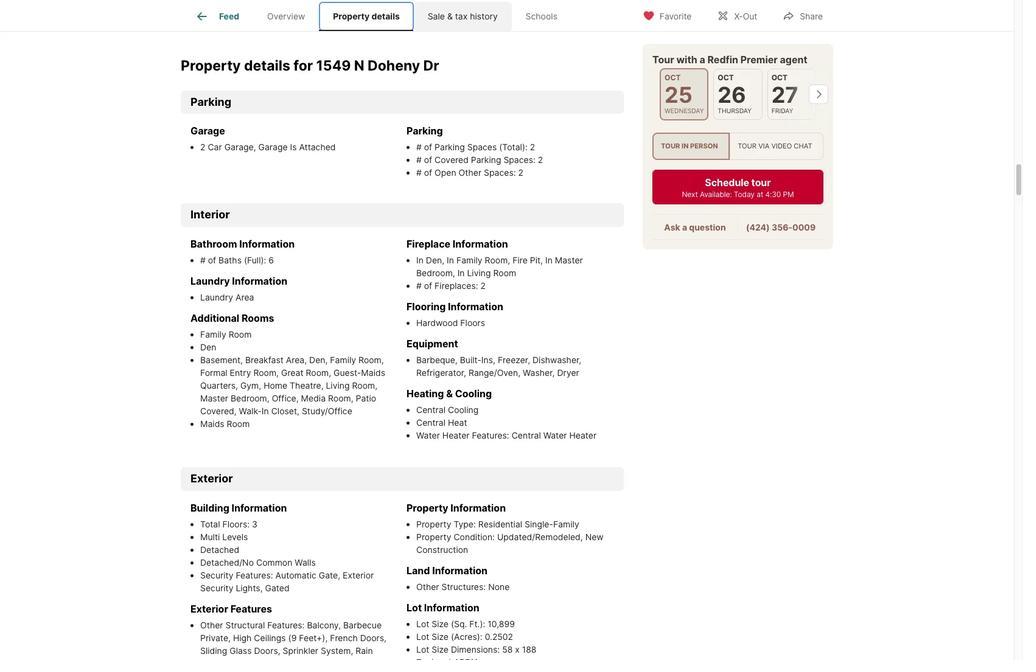 Task type: describe. For each thing, give the bounding box(es) containing it.
in inside additional rooms family room den basement, breakfast area, den, family room, formal entry room, great room, guest-maids quarters, gym, home theatre, living room, master bedroom, office, media room, patio covered, walk-in closet, study/office maids room
[[262, 406, 269, 416]]

share
[[800, 11, 823, 21]]

ins,
[[482, 355, 496, 365]]

master inside additional rooms family room den basement, breakfast area, den, family room, formal entry room, great room, guest-maids quarters, gym, home theatre, living room, master bedroom, office, media room, patio covered, walk-in closet, study/office maids room
[[200, 393, 228, 404]]

& for cooling
[[446, 388, 453, 400]]

structural
[[226, 620, 265, 631]]

baths
[[219, 255, 242, 265]]

available:
[[700, 190, 732, 199]]

information for fireplace
[[453, 238, 508, 250]]

oct 25 wednesday
[[665, 73, 704, 115]]

basement,
[[200, 355, 243, 365]]

feed
[[219, 11, 239, 21]]

1 vertical spatial spaces:
[[484, 168, 516, 178]]

dryer
[[557, 368, 580, 378]]

2 size from the top
[[432, 632, 449, 642]]

information for lot
[[424, 602, 480, 614]]

covered
[[435, 155, 469, 165]]

other inside 'parking # of parking spaces (total): 2 # of covered parking spaces: 2 # of open other spaces: 2'
[[459, 168, 482, 178]]

den, inside fireplace information in den, in family room, fire pit, in master bedroom, in living room # of fireplaces: 2
[[426, 255, 445, 265]]

room, up study/office
[[328, 393, 354, 404]]

barbeque,
[[416, 355, 458, 365]]

information for land
[[432, 565, 488, 577]]

gated
[[265, 583, 290, 594]]

dimensions:
[[451, 645, 500, 655]]

(424)
[[746, 222, 770, 233]]

1 vertical spatial laundry
[[200, 292, 233, 303]]

of left spaces at the top of page
[[424, 142, 432, 152]]

# inside the bathroom information # of baths (full): 6
[[200, 255, 206, 265]]

garage 2 car garage, garage is attached
[[191, 125, 336, 152]]

out
[[743, 11, 758, 21]]

freezer,
[[498, 355, 530, 365]]

0.2502
[[485, 632, 513, 642]]

tour via video chat
[[738, 142, 813, 151]]

home
[[264, 380, 287, 391]]

property for property condition:
[[416, 532, 451, 542]]

3
[[252, 519, 258, 530]]

schedule tour next available: today at 4:30 pm
[[682, 177, 794, 199]]

flooring information hardwood floors
[[407, 301, 503, 328]]

today
[[734, 190, 755, 199]]

den, inside additional rooms family room den basement, breakfast area, den, family room, formal entry room, great room, guest-maids quarters, gym, home theatre, living room, master bedroom, office, media room, patio covered, walk-in closet, study/office maids room
[[309, 355, 328, 365]]

ft.):
[[470, 619, 485, 629]]

floors
[[461, 318, 485, 328]]

3 size from the top
[[432, 645, 449, 655]]

4:30
[[766, 190, 781, 199]]

2 vertical spatial central
[[512, 430, 541, 441]]

attached
[[299, 142, 336, 152]]

french
[[330, 633, 358, 644]]

(acres):
[[451, 632, 483, 642]]

fire
[[513, 255, 528, 265]]

1 heater from the left
[[442, 430, 470, 441]]

x-out
[[735, 11, 758, 21]]

2 heater from the left
[[570, 430, 597, 441]]

living inside fireplace information in den, in family room, fire pit, in master bedroom, in living room # of fireplaces: 2
[[467, 268, 491, 278]]

refrigerator,
[[416, 368, 466, 378]]

walk-
[[239, 406, 262, 416]]

0 horizontal spatial other
[[200, 620, 223, 631]]

sale
[[428, 11, 445, 21]]

friday
[[772, 107, 794, 115]]

built-
[[460, 355, 482, 365]]

high
[[233, 633, 252, 644]]

2 vertical spatial room
[[227, 419, 250, 429]]

detached
[[200, 545, 239, 555]]

sale & tax history
[[428, 11, 498, 21]]

details for property details for 1549 n doheny dr
[[244, 57, 290, 74]]

2 vertical spatial features:
[[267, 620, 305, 631]]

0 vertical spatial laundry
[[191, 275, 230, 287]]

share button
[[773, 3, 834, 28]]

entry
[[230, 368, 251, 378]]

(sq.
[[451, 619, 467, 629]]

58
[[502, 645, 513, 655]]

1 vertical spatial central
[[416, 418, 446, 428]]

oct for 27
[[772, 73, 788, 82]]

1 vertical spatial a
[[682, 222, 687, 233]]

1 vertical spatial cooling
[[448, 405, 479, 415]]

1549
[[316, 57, 351, 74]]

construction
[[416, 545, 468, 555]]

den
[[200, 342, 216, 352]]

356-
[[772, 222, 793, 233]]

additional rooms family room den basement, breakfast area, den, family room, formal entry room, great room, guest-maids quarters, gym, home theatre, living room, master bedroom, office, media room, patio covered, walk-in closet, study/office maids room
[[191, 312, 385, 429]]

1 size from the top
[[432, 619, 449, 629]]

dr
[[424, 57, 439, 74]]

property for property details
[[333, 11, 370, 21]]

overview tab
[[253, 2, 319, 31]]

sale & tax history tab
[[414, 2, 512, 31]]

tour with a redfin premier agent
[[653, 54, 808, 66]]

lot left the (sq.
[[416, 619, 429, 629]]

(9
[[288, 633, 297, 644]]

interior
[[191, 208, 230, 221]]

security inside automatic gate, exterior security lights, gated
[[200, 583, 233, 594]]

property condition:
[[416, 532, 497, 542]]

with
[[677, 54, 698, 66]]

of left covered
[[424, 155, 432, 165]]

feed link
[[195, 9, 239, 24]]

27
[[772, 82, 799, 108]]

rain
[[356, 646, 373, 656]]

lot left dimensions:
[[416, 645, 429, 655]]

0 vertical spatial doors,
[[360, 633, 387, 644]]

agent
[[780, 54, 808, 66]]

0 vertical spatial a
[[700, 54, 706, 66]]

0 vertical spatial cooling
[[455, 388, 492, 400]]

person
[[690, 142, 718, 151]]

0009
[[793, 222, 816, 233]]

information for property
[[451, 502, 506, 514]]

new
[[585, 532, 604, 542]]

question
[[689, 222, 726, 233]]

next image
[[809, 85, 829, 104]]

features
[[231, 603, 272, 615]]

lot down land
[[407, 602, 422, 614]]

additional
[[191, 312, 239, 324]]

188
[[522, 645, 537, 655]]

family up "guest-"
[[330, 355, 356, 365]]

walls
[[295, 558, 316, 568]]

via
[[759, 142, 770, 151]]

ask
[[664, 222, 680, 233]]

area
[[236, 292, 254, 303]]

system,
[[321, 646, 353, 656]]

master inside fireplace information in den, in family room, fire pit, in master bedroom, in living room # of fireplaces: 2
[[555, 255, 583, 265]]

room, inside fireplace information in den, in family room, fire pit, in master bedroom, in living room # of fireplaces: 2
[[485, 255, 510, 265]]

bedroom, inside additional rooms family room den basement, breakfast area, den, family room, formal entry room, great room, guest-maids quarters, gym, home theatre, living room, master bedroom, office, media room, patio covered, walk-in closet, study/office maids room
[[231, 393, 270, 404]]

gym,
[[240, 380, 261, 391]]

balcony, barbecue private, high ceilings (9 feet+), french doors, sliding glass doors, sprinkler system, rain gutters
[[200, 620, 387, 661]]

26
[[718, 82, 746, 108]]

information for bathroom
[[239, 238, 295, 250]]

property details
[[333, 11, 400, 21]]

equipment barbeque, built-ins, freezer, dishwasher, refrigerator, range/oven, washer, dryer
[[407, 338, 582, 378]]

parking # of parking spaces (total): 2 # of covered parking spaces: 2 # of open other spaces: 2
[[407, 125, 543, 178]]

of inside the bathroom information # of baths (full): 6
[[208, 255, 216, 265]]



Task type: locate. For each thing, give the bounding box(es) containing it.
none
[[488, 582, 510, 592]]

10,899
[[488, 619, 515, 629]]

1 oct from the left
[[665, 73, 681, 82]]

information inside lot information lot size (sq. ft.): 10,899 lot size (acres): 0.2502 lot size dimensions: 58 x 188
[[424, 602, 480, 614]]

next
[[682, 190, 698, 199]]

of down the "bathroom" on the left of page
[[208, 255, 216, 265]]

garage up car
[[191, 125, 225, 137]]

1 water from the left
[[416, 430, 440, 441]]

(424) 356-0009
[[746, 222, 816, 233]]

cooling
[[455, 388, 492, 400], [448, 405, 479, 415]]

bedroom, up walk-
[[231, 393, 270, 404]]

sliding
[[200, 646, 227, 656]]

land information other structures: none
[[407, 565, 510, 592]]

balcony,
[[307, 620, 341, 631]]

other inside land information other structures: none
[[416, 582, 439, 592]]

0 vertical spatial central
[[416, 405, 446, 415]]

structures:
[[442, 582, 486, 592]]

den, down fireplace
[[426, 255, 445, 265]]

1 horizontal spatial oct
[[718, 73, 734, 82]]

room down rooms
[[229, 329, 252, 340]]

0 horizontal spatial den,
[[309, 355, 328, 365]]

size left the (sq.
[[432, 619, 449, 629]]

oct down redfin
[[718, 73, 734, 82]]

of inside fireplace information in den, in family room, fire pit, in master bedroom, in living room # of fireplaces: 2
[[424, 281, 432, 291]]

room, down breakfast
[[254, 368, 279, 378]]

0 vertical spatial security
[[200, 570, 233, 581]]

information inside laundry information laundry area
[[232, 275, 287, 287]]

(full):
[[244, 255, 266, 265]]

exterior inside automatic gate, exterior security lights, gated
[[343, 570, 374, 581]]

2 inside fireplace information in den, in family room, fire pit, in master bedroom, in living room # of fireplaces: 2
[[481, 281, 486, 291]]

security down security features:
[[200, 583, 233, 594]]

1 horizontal spatial master
[[555, 255, 583, 265]]

spaces
[[467, 142, 497, 152]]

water
[[416, 430, 440, 441], [543, 430, 567, 441]]

premier
[[741, 54, 778, 66]]

family inside property information property type: residential single-family
[[553, 519, 579, 530]]

washer,
[[523, 368, 555, 378]]

0 vertical spatial garage
[[191, 125, 225, 137]]

0 vertical spatial bedroom,
[[416, 268, 455, 278]]

2 horizontal spatial other
[[459, 168, 482, 178]]

property for property details for 1549 n doheny dr
[[181, 57, 241, 74]]

1 security from the top
[[200, 570, 233, 581]]

room inside fireplace information in den, in family room, fire pit, in master bedroom, in living room # of fireplaces: 2
[[493, 268, 516, 278]]

tab list containing feed
[[181, 0, 581, 31]]

oct for 26
[[718, 73, 734, 82]]

land
[[407, 565, 430, 577]]

property information property type: residential single-family
[[407, 502, 579, 530]]

information up type:
[[451, 502, 506, 514]]

formal
[[200, 368, 227, 378]]

living
[[467, 268, 491, 278], [326, 380, 350, 391]]

schools tab
[[512, 2, 572, 31]]

cooling down the range/oven,
[[455, 388, 492, 400]]

history
[[470, 11, 498, 21]]

maids
[[361, 368, 385, 378], [200, 419, 224, 429]]

2 oct from the left
[[718, 73, 734, 82]]

information down (full):
[[232, 275, 287, 287]]

ask a question link
[[664, 222, 726, 233]]

2 water from the left
[[543, 430, 567, 441]]

1 horizontal spatial bedroom,
[[416, 268, 455, 278]]

1 horizontal spatial a
[[700, 54, 706, 66]]

family up 'den'
[[200, 329, 226, 340]]

0 horizontal spatial details
[[244, 57, 290, 74]]

0 horizontal spatial oct
[[665, 73, 681, 82]]

exterior up private,
[[191, 603, 228, 615]]

overview
[[267, 11, 305, 21]]

details inside tab
[[372, 11, 400, 21]]

& inside heating & cooling central cooling central heat water heater features: central water heater
[[446, 388, 453, 400]]

lot information lot size (sq. ft.): 10,899 lot size (acres): 0.2502 lot size dimensions: 58 x 188
[[407, 602, 537, 655]]

laundry up the additional
[[200, 292, 233, 303]]

property details tab
[[319, 2, 414, 31]]

tour for tour in person
[[661, 142, 680, 151]]

0 vertical spatial exterior
[[191, 473, 233, 486]]

1 vertical spatial exterior
[[343, 570, 374, 581]]

2 horizontal spatial oct
[[772, 73, 788, 82]]

None button
[[660, 68, 709, 121], [714, 69, 763, 120], [768, 69, 816, 120], [660, 68, 709, 121], [714, 69, 763, 120], [768, 69, 816, 120]]

0 horizontal spatial master
[[200, 393, 228, 404]]

1 horizontal spatial details
[[372, 11, 400, 21]]

detached/no
[[200, 558, 254, 568]]

schools
[[526, 11, 558, 21]]

& down refrigerator,
[[446, 388, 453, 400]]

living down "guest-"
[[326, 380, 350, 391]]

exterior up the building
[[191, 473, 233, 486]]

information inside building information total floors: 3 multi levels detached detached/no common walls
[[232, 502, 287, 514]]

other down covered
[[459, 168, 482, 178]]

rooms
[[242, 312, 274, 324]]

room down walk-
[[227, 419, 250, 429]]

garage,
[[224, 142, 256, 152]]

3 oct from the left
[[772, 73, 788, 82]]

property
[[333, 11, 370, 21], [181, 57, 241, 74], [407, 502, 448, 514], [416, 519, 451, 530], [416, 532, 451, 542]]

2 security from the top
[[200, 583, 233, 594]]

ceilings
[[254, 633, 286, 644]]

tax
[[455, 11, 468, 21]]

0 vertical spatial master
[[555, 255, 583, 265]]

for
[[294, 57, 313, 74]]

1 horizontal spatial water
[[543, 430, 567, 441]]

1 vertical spatial other
[[416, 582, 439, 592]]

living up fireplaces:
[[467, 268, 491, 278]]

0 vertical spatial den,
[[426, 255, 445, 265]]

doors, up rain
[[360, 633, 387, 644]]

exterior for exterior
[[191, 473, 233, 486]]

x-out button
[[707, 3, 768, 28]]

size left (acres): in the bottom left of the page
[[432, 632, 449, 642]]

in
[[416, 255, 424, 265], [447, 255, 454, 265], [545, 255, 553, 265], [458, 268, 465, 278], [262, 406, 269, 416]]

list box containing tour in person
[[653, 133, 824, 160]]

0 vertical spatial features:
[[472, 430, 509, 441]]

lot left (acres): in the bottom left of the page
[[416, 632, 429, 642]]

room, up theatre,
[[306, 368, 331, 378]]

updated/remodeled,
[[497, 532, 583, 542]]

security down detached/no
[[200, 570, 233, 581]]

1 vertical spatial master
[[200, 393, 228, 404]]

other down land
[[416, 582, 439, 592]]

0 vertical spatial living
[[467, 268, 491, 278]]

property details for 1549 n doheny dr
[[181, 57, 439, 74]]

information inside flooring information hardwood floors
[[448, 301, 503, 313]]

other structural features:
[[200, 620, 307, 631]]

tab list
[[181, 0, 581, 31]]

information inside the bathroom information # of baths (full): 6
[[239, 238, 295, 250]]

0 horizontal spatial living
[[326, 380, 350, 391]]

property inside property details tab
[[333, 11, 370, 21]]

1 vertical spatial maids
[[200, 419, 224, 429]]

oct for 25
[[665, 73, 681, 82]]

0 vertical spatial details
[[372, 11, 400, 21]]

1 vertical spatial &
[[446, 388, 453, 400]]

1 vertical spatial living
[[326, 380, 350, 391]]

oct 26 thursday
[[718, 73, 752, 115]]

information
[[239, 238, 295, 250], [453, 238, 508, 250], [232, 275, 287, 287], [448, 301, 503, 313], [232, 502, 287, 514], [451, 502, 506, 514], [432, 565, 488, 577], [424, 602, 480, 614]]

a right with
[[700, 54, 706, 66]]

family up fireplaces:
[[457, 255, 483, 265]]

information inside fireplace information in den, in family room, fire pit, in master bedroom, in living room # of fireplaces: 2
[[453, 238, 508, 250]]

1 horizontal spatial garage
[[258, 142, 288, 152]]

gutters
[[200, 659, 230, 661]]

1 vertical spatial room
[[229, 329, 252, 340]]

master up covered,
[[200, 393, 228, 404]]

equipment
[[407, 338, 458, 350]]

master right pit, on the top of the page
[[555, 255, 583, 265]]

0 horizontal spatial water
[[416, 430, 440, 441]]

2 vertical spatial size
[[432, 645, 449, 655]]

1 vertical spatial features:
[[236, 570, 273, 581]]

heat
[[448, 418, 467, 428]]

information inside property information property type: residential single-family
[[451, 502, 506, 514]]

0 horizontal spatial garage
[[191, 125, 225, 137]]

cooling up heat
[[448, 405, 479, 415]]

lights,
[[236, 583, 263, 594]]

open
[[435, 168, 456, 178]]

details for property details
[[372, 11, 400, 21]]

room, up "guest-"
[[359, 355, 384, 365]]

6
[[269, 255, 274, 265]]

range/oven,
[[469, 368, 521, 378]]

2 inside garage 2 car garage, garage is attached
[[200, 142, 205, 152]]

levels
[[222, 532, 248, 542]]

bedroom, inside fireplace information in den, in family room, fire pit, in master bedroom, in living room # of fireplaces: 2
[[416, 268, 455, 278]]

updated/remodeled, new construction
[[416, 532, 604, 555]]

x
[[515, 645, 520, 655]]

maids down covered,
[[200, 419, 224, 429]]

0 vertical spatial room
[[493, 268, 516, 278]]

1 vertical spatial security
[[200, 583, 233, 594]]

room down the fire
[[493, 268, 516, 278]]

quarters,
[[200, 380, 238, 391]]

1 vertical spatial den,
[[309, 355, 328, 365]]

laundry down the baths
[[191, 275, 230, 287]]

office,
[[272, 393, 299, 404]]

size left dimensions:
[[432, 645, 449, 655]]

information for laundry
[[232, 275, 287, 287]]

garage left is
[[258, 142, 288, 152]]

information up fireplaces:
[[453, 238, 508, 250]]

parking
[[191, 96, 231, 108], [407, 125, 443, 137], [435, 142, 465, 152], [471, 155, 501, 165]]

1 horizontal spatial maids
[[361, 368, 385, 378]]

0 horizontal spatial maids
[[200, 419, 224, 429]]

of up flooring
[[424, 281, 432, 291]]

1 vertical spatial bedroom,
[[231, 393, 270, 404]]

information for building
[[232, 502, 287, 514]]

floors:
[[223, 519, 250, 530]]

redfin
[[708, 54, 739, 66]]

oct inside oct 27 friday
[[772, 73, 788, 82]]

dishwasher,
[[533, 355, 582, 365]]

1 horizontal spatial living
[[467, 268, 491, 278]]

fireplaces:
[[435, 281, 478, 291]]

1 vertical spatial size
[[432, 632, 449, 642]]

central
[[416, 405, 446, 415], [416, 418, 446, 428], [512, 430, 541, 441]]

details left for
[[244, 57, 290, 74]]

is
[[290, 142, 297, 152]]

multi
[[200, 532, 220, 542]]

0 vertical spatial other
[[459, 168, 482, 178]]

information up '6'
[[239, 238, 295, 250]]

total
[[200, 519, 220, 530]]

information up 3 at the left bottom
[[232, 502, 287, 514]]

great
[[281, 368, 304, 378]]

oct inside oct 26 thursday
[[718, 73, 734, 82]]

(total):
[[499, 142, 528, 152]]

1 horizontal spatial doors,
[[360, 633, 387, 644]]

1 vertical spatial details
[[244, 57, 290, 74]]

1 horizontal spatial den,
[[426, 255, 445, 265]]

schedule
[[705, 177, 749, 189]]

1 horizontal spatial heater
[[570, 430, 597, 441]]

tour left "via"
[[738, 142, 757, 151]]

room, up patio
[[352, 380, 378, 391]]

0 horizontal spatial bedroom,
[[231, 393, 270, 404]]

master
[[555, 255, 583, 265], [200, 393, 228, 404]]

features: inside heating & cooling central cooling central heat water heater features: central water heater
[[472, 430, 509, 441]]

tour for tour via video chat
[[738, 142, 757, 151]]

25
[[665, 82, 693, 108]]

list box
[[653, 133, 824, 160]]

information for flooring
[[448, 301, 503, 313]]

patio
[[356, 393, 376, 404]]

0 vertical spatial spaces:
[[504, 155, 536, 165]]

& left tax
[[447, 11, 453, 21]]

automatic gate, exterior security lights, gated
[[200, 570, 374, 594]]

heater
[[442, 430, 470, 441], [570, 430, 597, 441]]

laundry information laundry area
[[191, 275, 287, 303]]

tour left with
[[653, 54, 674, 66]]

0 vertical spatial &
[[447, 11, 453, 21]]

common
[[256, 558, 292, 568]]

bedroom, up fireplaces:
[[416, 268, 455, 278]]

den, right area,
[[309, 355, 328, 365]]

other up private,
[[200, 620, 223, 631]]

1 horizontal spatial other
[[416, 582, 439, 592]]

exterior for exterior features
[[191, 603, 228, 615]]

details up doheny
[[372, 11, 400, 21]]

tour left in
[[661, 142, 680, 151]]

room, left the fire
[[485, 255, 510, 265]]

barbecue
[[343, 620, 382, 631]]

bedroom,
[[416, 268, 455, 278], [231, 393, 270, 404]]

favorite
[[660, 11, 692, 21]]

2 vertical spatial other
[[200, 620, 223, 631]]

0 vertical spatial maids
[[361, 368, 385, 378]]

# inside fireplace information in den, in family room, fire pit, in master bedroom, in living room # of fireplaces: 2
[[416, 281, 422, 291]]

exterior right the gate,
[[343, 570, 374, 581]]

0 vertical spatial size
[[432, 619, 449, 629]]

1 vertical spatial doors,
[[254, 646, 280, 656]]

of left open
[[424, 168, 432, 178]]

0 horizontal spatial a
[[682, 222, 687, 233]]

oct inside oct 25 wednesday
[[665, 73, 681, 82]]

family inside fireplace information in den, in family room, fire pit, in master bedroom, in living room # of fireplaces: 2
[[457, 255, 483, 265]]

0 horizontal spatial doors,
[[254, 646, 280, 656]]

family up updated/remodeled,
[[553, 519, 579, 530]]

living inside additional rooms family room den basement, breakfast area, den, family room, formal entry room, great room, guest-maids quarters, gym, home theatre, living room, master bedroom, office, media room, patio covered, walk-in closet, study/office maids room
[[326, 380, 350, 391]]

maids up patio
[[361, 368, 385, 378]]

information up the (sq.
[[424, 602, 480, 614]]

information up structures:
[[432, 565, 488, 577]]

tour for tour with a redfin premier agent
[[653, 54, 674, 66]]

information inside land information other structures: none
[[432, 565, 488, 577]]

& inside sale & tax history tab
[[447, 11, 453, 21]]

(424) 356-0009 link
[[746, 222, 816, 233]]

oct down agent
[[772, 73, 788, 82]]

a right ask
[[682, 222, 687, 233]]

1 vertical spatial garage
[[258, 142, 288, 152]]

2 vertical spatial exterior
[[191, 603, 228, 615]]

covered,
[[200, 406, 237, 416]]

fireplace information in den, in family room, fire pit, in master bedroom, in living room # of fireplaces: 2
[[407, 238, 583, 291]]

0 horizontal spatial heater
[[442, 430, 470, 441]]

doors, down ceilings
[[254, 646, 280, 656]]

video
[[772, 142, 792, 151]]

information up floors
[[448, 301, 503, 313]]

oct down with
[[665, 73, 681, 82]]

& for tax
[[447, 11, 453, 21]]



Task type: vqa. For each thing, say whether or not it's contained in the screenshot.
middle Public,
no



